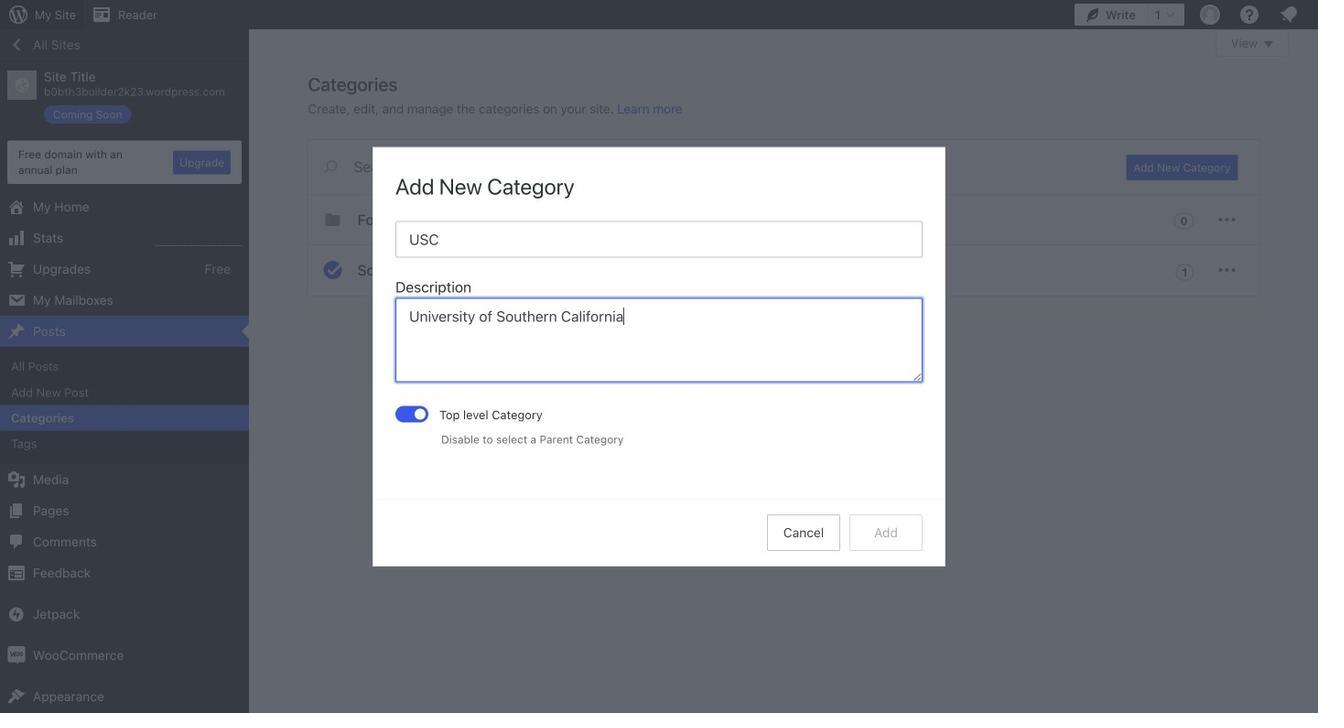 Task type: describe. For each thing, give the bounding box(es) containing it.
socialing image
[[322, 259, 344, 281]]

highest hourly views 0 image
[[155, 234, 242, 246]]

toggle menu image for socialing icon
[[1216, 259, 1238, 281]]

update your profile, personal settings, and more image
[[1199, 4, 1221, 26]]

2 list item from the top
[[1310, 189, 1318, 274]]

help image
[[1239, 4, 1261, 26]]

toggle menu image for "folder" icon
[[1216, 209, 1238, 231]]

1 list item from the top
[[1310, 93, 1318, 160]]



Task type: vqa. For each thing, say whether or not it's contained in the screenshot.
the Update your profile, personal settings, and more image on the right top of page
yes



Task type: locate. For each thing, give the bounding box(es) containing it.
1 vertical spatial toggle menu image
[[1216, 259, 1238, 281]]

0 vertical spatial toggle menu image
[[1216, 209, 1238, 231]]

2 toggle menu image from the top
[[1216, 259, 1238, 281]]

list item
[[1310, 93, 1318, 160], [1310, 189, 1318, 274], [1310, 274, 1318, 360], [1310, 360, 1318, 428]]

group
[[395, 276, 923, 387]]

dialog
[[374, 148, 945, 566]]

4 list item from the top
[[1310, 360, 1318, 428]]

closed image
[[1264, 41, 1273, 48]]

manage your notifications image
[[1278, 4, 1300, 26]]

None text field
[[395, 298, 923, 382]]

row
[[308, 195, 1260, 296]]

img image
[[7, 646, 26, 665]]

New Category Name text field
[[395, 221, 923, 257]]

folder image
[[322, 209, 344, 231]]

3 list item from the top
[[1310, 274, 1318, 360]]

main content
[[308, 29, 1289, 296]]

toggle menu image
[[1216, 209, 1238, 231], [1216, 259, 1238, 281]]

None search field
[[308, 140, 1104, 193]]

1 toggle menu image from the top
[[1216, 209, 1238, 231]]



